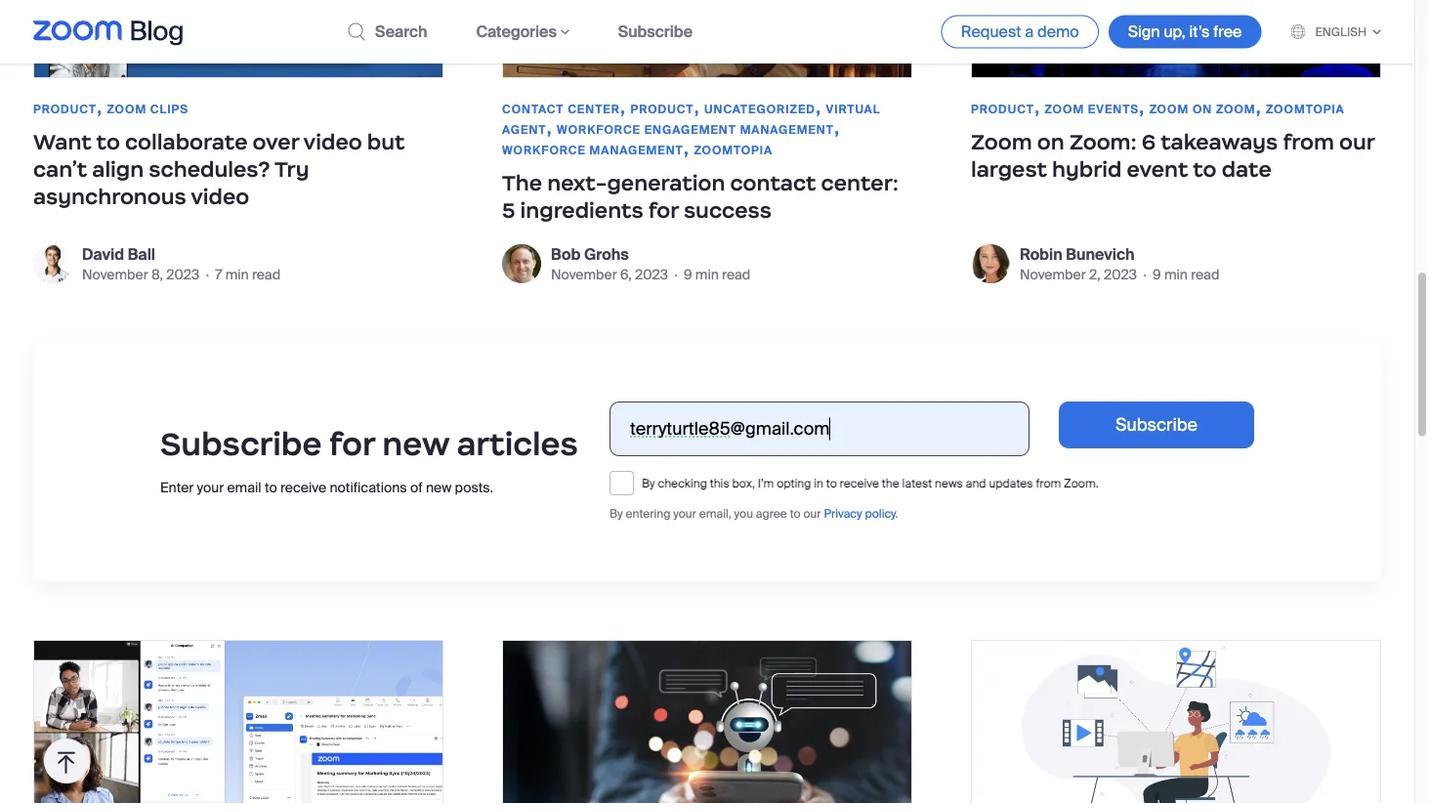 Task type: locate. For each thing, give the bounding box(es) containing it.
1 vertical spatial management
[[590, 143, 684, 158]]

2 horizontal spatial min
[[1165, 265, 1188, 283]]

management down uncategorized
[[740, 122, 834, 137]]

3 read from the left
[[1191, 265, 1220, 283]]

product for product , zoom clips
[[33, 102, 97, 117]]

0 horizontal spatial 9 min read
[[684, 265, 751, 283]]

1 vertical spatial zoomtopia
[[694, 143, 773, 158]]

to down takeaways
[[1193, 156, 1217, 182]]

ball
[[128, 244, 155, 264]]

workforce engagement management link
[[557, 122, 834, 137]]

video
[[304, 128, 362, 155], [191, 183, 249, 210]]

your right enter
[[197, 478, 224, 496]]

3 2023 from the left
[[1104, 265, 1137, 283]]

receive right email
[[280, 478, 326, 496]]

contact center link
[[502, 102, 620, 117]]

zoom left clips at the top
[[107, 102, 147, 117]]

by for by entering your email, you agree to our privacy policy .
[[610, 506, 623, 521]]

contact
[[730, 170, 816, 196]]

1 horizontal spatial product
[[631, 102, 694, 117]]

zoom clips link
[[107, 102, 189, 117]]

0 horizontal spatial november
[[82, 265, 148, 283]]

min
[[225, 265, 249, 283], [696, 265, 719, 283], [1165, 265, 1188, 283]]

9 min read down robin bunevich link
[[1153, 265, 1220, 283]]

you
[[734, 506, 753, 521]]

0 vertical spatial management
[[740, 122, 834, 137]]

workforce down center
[[557, 122, 641, 137]]

0 vertical spatial zoomtopia
[[1267, 102, 1345, 117]]

7 min read
[[215, 265, 281, 283]]

product up want
[[33, 102, 97, 117]]

0 horizontal spatial product
[[33, 102, 97, 117]]

0 horizontal spatial 9
[[684, 265, 692, 283]]

our inside zoom on zoom: 6 takeaways from our largest hybrid event to date
[[1340, 128, 1375, 155]]

2 horizontal spatial product
[[971, 102, 1035, 117]]

articles
[[457, 424, 578, 464]]

by for by checking this box, i'm opting in to receive the latest news and updates from zoom.
[[642, 475, 655, 491]]

0 horizontal spatial our
[[804, 506, 821, 521]]

min down robin bunevich link
[[1165, 265, 1188, 283]]

november for ,
[[551, 265, 617, 283]]

2023 down robin bunevich link
[[1104, 265, 1137, 283]]

zoomtopia down english dropdown button
[[1267, 102, 1345, 117]]

subscribe for subscribe for new articles
[[160, 424, 322, 464]]

over
[[253, 128, 299, 155]]

2023 down the david ball link
[[166, 265, 199, 283]]

to up align
[[96, 128, 120, 155]]

product link up largest
[[971, 102, 1035, 117]]

read for ,
[[722, 265, 751, 283]]

email
[[227, 478, 261, 496]]

1 min from the left
[[225, 265, 249, 283]]

for up notifications
[[329, 424, 375, 464]]

product
[[33, 102, 97, 117], [631, 102, 694, 117], [971, 102, 1035, 117]]

from inside zoom on zoom: 6 takeaways from our largest hybrid event to date
[[1283, 128, 1335, 155]]

0 horizontal spatial by
[[610, 506, 623, 521]]

1 vertical spatial zoomtopia link
[[694, 143, 773, 158]]

english
[[1316, 24, 1367, 39]]

zoomtopia inside product , zoom events , zoom on zoom , zoomtopia
[[1267, 102, 1345, 117]]

0 vertical spatial from
[[1283, 128, 1335, 155]]

david
[[82, 244, 124, 264]]

on
[[1193, 102, 1213, 117], [1038, 128, 1065, 155]]

subscribe link
[[618, 21, 693, 42]]

2 horizontal spatial read
[[1191, 265, 1220, 283]]

date
[[1222, 156, 1272, 182]]

video down schedules?
[[191, 183, 249, 210]]

0 horizontal spatial for
[[329, 424, 375, 464]]

product inside product , zoom events , zoom on zoom , zoomtopia
[[971, 102, 1035, 117]]

1 horizontal spatial min
[[696, 265, 719, 283]]

zoom up 6
[[1150, 102, 1189, 117]]

9 down robin bunevich link
[[1153, 265, 1161, 283]]

to right agree
[[790, 506, 801, 521]]

product up engagement
[[631, 102, 694, 117]]

1 horizontal spatial november
[[551, 265, 617, 283]]

1 9 min read from the left
[[684, 265, 751, 283]]

on up takeaways
[[1193, 102, 1213, 117]]

1 horizontal spatial video
[[304, 128, 362, 155]]

management up generation
[[590, 143, 684, 158]]

product inside product , zoom clips
[[33, 102, 97, 117]]

bunevich
[[1066, 244, 1135, 264]]

zoom inside zoom on zoom: 6 takeaways from our largest hybrid event to date
[[971, 128, 1033, 155]]

2 horizontal spatial 2023
[[1104, 265, 1137, 283]]

by left entering
[[610, 506, 623, 521]]

1 horizontal spatial from
[[1283, 128, 1335, 155]]

1 product link from the left
[[33, 102, 97, 117]]

1 horizontal spatial subscribe
[[618, 21, 693, 42]]

search
[[375, 21, 427, 42]]

0 horizontal spatial on
[[1038, 128, 1065, 155]]

2 november from the left
[[551, 265, 617, 283]]

9 down bob grohs link
[[684, 265, 692, 283]]

0 horizontal spatial zoomtopia
[[694, 143, 773, 158]]

min right 7
[[225, 265, 249, 283]]

to inside zoom on zoom: 6 takeaways from our largest hybrid event to date
[[1193, 156, 1217, 182]]

2023 down bob grohs link
[[635, 265, 668, 283]]

1 vertical spatial for
[[329, 424, 375, 464]]

contact
[[502, 102, 564, 117]]

november down the "robin"
[[1020, 265, 1086, 283]]

5
[[502, 197, 515, 223]]

zoom
[[107, 102, 147, 117], [1045, 102, 1085, 117], [1150, 102, 1189, 117], [1216, 102, 1256, 117], [971, 128, 1033, 155]]

1 read from the left
[[252, 265, 281, 283]]

2 min from the left
[[696, 265, 719, 283]]

1 9 from the left
[[684, 265, 692, 283]]

1 horizontal spatial for
[[649, 197, 679, 223]]

new
[[382, 424, 449, 464], [426, 478, 452, 496]]

free
[[1214, 21, 1242, 42]]

virtual agent
[[502, 102, 881, 137]]

entering
[[626, 506, 671, 521]]

,
[[97, 92, 102, 120], [620, 92, 626, 120], [694, 92, 699, 120], [816, 92, 821, 120], [1035, 92, 1040, 120], [1139, 92, 1145, 120], [1256, 92, 1261, 120], [547, 113, 552, 141], [834, 113, 840, 141], [684, 133, 689, 161]]

9 min read
[[684, 265, 751, 283], [1153, 265, 1220, 283]]

zoomtopia link down workforce engagement management link
[[694, 143, 773, 158]]

1 horizontal spatial 9
[[1153, 265, 1161, 283]]

0 horizontal spatial subscribe
[[160, 424, 322, 464]]

2 horizontal spatial subscribe
[[1116, 414, 1198, 436]]

workforce down the agent
[[502, 143, 586, 158]]

by entering your email, you agree to our privacy policy .
[[610, 506, 898, 521]]

0 vertical spatial on
[[1193, 102, 1213, 117]]

management
[[740, 122, 834, 137], [590, 143, 684, 158]]

1 horizontal spatial by
[[642, 475, 655, 491]]

asynchronous
[[33, 183, 186, 210]]

9 min read down success
[[684, 265, 751, 283]]

2 9 from the left
[[1153, 265, 1161, 283]]

subscribe for subscribe link
[[618, 21, 693, 42]]

on up hybrid
[[1038, 128, 1065, 155]]

0 horizontal spatial min
[[225, 265, 249, 283]]

zoomtopia link
[[1267, 102, 1345, 117], [694, 143, 773, 158]]

zoomtopia inside , workforce engagement management , workforce management , zoomtopia
[[694, 143, 773, 158]]

2 horizontal spatial november
[[1020, 265, 1086, 283]]

1 horizontal spatial management
[[740, 122, 834, 137]]

2 2023 from the left
[[635, 265, 668, 283]]

product , zoom clips
[[33, 92, 189, 120]]

demo
[[1038, 21, 1080, 42]]

new up of
[[382, 424, 449, 464]]

on inside product , zoom events , zoom on zoom , zoomtopia
[[1193, 102, 1213, 117]]

receive up 'privacy policy' link
[[840, 475, 879, 491]]

0 horizontal spatial product link
[[33, 102, 97, 117]]

3 min from the left
[[1165, 265, 1188, 283]]

want to collaborate over video but can't align schedules? try asynchronous video link
[[33, 128, 444, 210]]

november down david ball
[[82, 265, 148, 283]]

1 horizontal spatial receive
[[840, 475, 879, 491]]

1 vertical spatial on
[[1038, 128, 1065, 155]]

0 horizontal spatial read
[[252, 265, 281, 283]]

2 product from the left
[[631, 102, 694, 117]]

1 vertical spatial from
[[1036, 475, 1061, 491]]

1 horizontal spatial 9 min read
[[1153, 265, 1220, 283]]

bob
[[551, 244, 581, 264]]

1 horizontal spatial on
[[1193, 102, 1213, 117]]

1 horizontal spatial our
[[1340, 128, 1375, 155]]

0 horizontal spatial video
[[191, 183, 249, 210]]

2 9 min read from the left
[[1153, 265, 1220, 283]]

1 vertical spatial workforce
[[502, 143, 586, 158]]

notifications
[[330, 478, 407, 496]]

read for product , zoom events , zoom on zoom , zoomtopia
[[1191, 265, 1220, 283]]

this
[[710, 475, 730, 491]]

request a demo
[[961, 21, 1080, 42]]

3 product from the left
[[971, 102, 1035, 117]]

to
[[96, 128, 120, 155], [1193, 156, 1217, 182], [827, 475, 837, 491], [265, 478, 277, 496], [790, 506, 801, 521]]

9
[[684, 265, 692, 283], [1153, 265, 1161, 283]]

1 horizontal spatial read
[[722, 265, 751, 283]]

product link up want
[[33, 102, 97, 117]]

david ball
[[82, 244, 155, 264]]

1 horizontal spatial product link
[[631, 102, 694, 117]]

read down success
[[722, 265, 751, 283]]

1 vertical spatial by
[[610, 506, 623, 521]]

1 product from the left
[[33, 102, 97, 117]]

zoomtopia link down english dropdown button
[[1267, 102, 1345, 117]]

product up largest
[[971, 102, 1035, 117]]

zoom up largest
[[971, 128, 1033, 155]]

november 2, 2023
[[1020, 265, 1137, 283]]

in
[[814, 475, 824, 491]]

min for ,
[[696, 265, 719, 283]]

0 vertical spatial our
[[1340, 128, 1375, 155]]

9 for product , zoom events , zoom on zoom , zoomtopia
[[1153, 265, 1161, 283]]

enter your email to receive notifications of new posts.
[[160, 478, 493, 496]]

english button
[[1291, 24, 1382, 39]]

0 vertical spatial new
[[382, 424, 449, 464]]

read down robin bunevich link
[[1191, 265, 1220, 283]]

8,
[[151, 265, 163, 283]]

for down generation
[[649, 197, 679, 223]]

by
[[642, 475, 655, 491], [610, 506, 623, 521]]

to right email
[[265, 478, 277, 496]]

3 product link from the left
[[971, 102, 1035, 117]]

our
[[1340, 128, 1375, 155], [804, 506, 821, 521]]

david ball image
[[33, 244, 72, 283]]

request a demo link
[[942, 15, 1099, 48]]

video up try
[[304, 128, 362, 155]]

0 horizontal spatial your
[[197, 478, 224, 496]]

0 horizontal spatial 2023
[[166, 265, 199, 283]]

from left zoom.
[[1036, 475, 1061, 491]]

event
[[1127, 156, 1189, 182]]

0 horizontal spatial zoomtopia link
[[694, 143, 773, 158]]

3 november from the left
[[1020, 265, 1086, 283]]

the next-generation contact center: 5 ingredients for success link
[[502, 169, 913, 224]]

the
[[882, 475, 900, 491]]

product , zoom events , zoom on zoom , zoomtopia
[[971, 92, 1345, 120]]

workforce
[[557, 122, 641, 137], [502, 143, 586, 158]]

zoomtopia down workforce engagement management link
[[694, 143, 773, 158]]

read right 7
[[252, 265, 281, 283]]

2023
[[166, 265, 199, 283], [635, 265, 668, 283], [1104, 265, 1137, 283]]

product link up engagement
[[631, 102, 694, 117]]

by up entering
[[642, 475, 655, 491]]

1 vertical spatial video
[[191, 183, 249, 210]]

from right takeaways
[[1283, 128, 1335, 155]]

your left email, on the bottom of page
[[673, 506, 697, 521]]

latest
[[903, 475, 932, 491]]

2 horizontal spatial product link
[[971, 102, 1035, 117]]

1 horizontal spatial your
[[673, 506, 697, 521]]

privacy
[[824, 506, 862, 521]]

virtual agent link
[[502, 102, 881, 137]]

0 vertical spatial for
[[649, 197, 679, 223]]

min down bob grohs link
[[696, 265, 719, 283]]

1 horizontal spatial 2023
[[635, 265, 668, 283]]

collaborate
[[125, 128, 248, 155]]

0 vertical spatial zoomtopia link
[[1267, 102, 1345, 117]]

read
[[252, 265, 281, 283], [722, 265, 751, 283], [1191, 265, 1220, 283]]

november down bob grohs
[[551, 265, 617, 283]]

2 read from the left
[[722, 265, 751, 283]]

subscribe inside subscribe button
[[1116, 414, 1198, 436]]

1 horizontal spatial zoomtopia
[[1267, 102, 1345, 117]]

new right of
[[426, 478, 452, 496]]

0 vertical spatial by
[[642, 475, 655, 491]]



Task type: describe. For each thing, give the bounding box(es) containing it.
david ball link
[[82, 243, 281, 265]]

uncategorized
[[705, 102, 816, 117]]

want to collaborate over video but can't align schedules? try asynchronous video
[[33, 128, 405, 210]]

zoom inside product , zoom clips
[[107, 102, 147, 117]]

news
[[935, 475, 963, 491]]

7
[[215, 265, 222, 283]]

zoom:
[[1070, 128, 1137, 155]]

sign up, it's free link
[[1109, 15, 1262, 48]]

enter
[[160, 478, 194, 496]]

categories
[[476, 21, 557, 42]]

sign up, it's free
[[1128, 21, 1242, 42]]

grohs
[[584, 244, 629, 264]]

email,
[[699, 506, 732, 521]]

of
[[410, 478, 423, 496]]

i'm
[[758, 475, 774, 491]]

november 6, 2023
[[551, 265, 668, 283]]

november for product , zoom events , zoom on zoom , zoomtopia
[[1020, 265, 1086, 283]]

uncategorized link
[[705, 102, 816, 117]]

and
[[966, 475, 987, 491]]

to inside want to collaborate over video but can't align schedules? try asynchronous video
[[96, 128, 120, 155]]

0 vertical spatial your
[[197, 478, 224, 496]]

generation
[[607, 170, 725, 196]]

hybrid
[[1052, 156, 1122, 182]]

try
[[275, 156, 309, 182]]

align
[[92, 156, 144, 182]]

zoom up takeaways
[[1216, 102, 1256, 117]]

can't
[[33, 156, 87, 182]]

robin
[[1020, 244, 1063, 264]]

agree
[[756, 506, 787, 521]]

checking
[[658, 475, 707, 491]]

Email* email field
[[610, 402, 1030, 456]]

largest
[[971, 156, 1047, 182]]

by checking this box, i'm opting in to receive the latest news and updates from zoom.
[[642, 475, 1099, 491]]

subscribe button
[[1059, 402, 1255, 449]]

to right 'in' at the right bottom of page
[[827, 475, 837, 491]]

for inside the next-generation contact center: 5 ingredients for success
[[649, 197, 679, 223]]

center
[[568, 102, 620, 117]]

opting
[[777, 475, 811, 491]]

product for product , zoom events , zoom on zoom , zoomtopia
[[971, 102, 1035, 117]]

up,
[[1164, 21, 1186, 42]]

robin bunevich link
[[1020, 243, 1220, 265]]

events
[[1088, 102, 1139, 117]]

, workforce engagement management , workforce management , zoomtopia
[[502, 113, 840, 161]]

agent
[[502, 122, 547, 137]]

schedules?
[[149, 156, 270, 182]]

9 for ,
[[684, 265, 692, 283]]

success
[[684, 197, 772, 223]]

9 min read for product , zoom events , zoom on zoom , zoomtopia
[[1153, 265, 1220, 283]]

but
[[367, 128, 405, 155]]

0 horizontal spatial management
[[590, 143, 684, 158]]

november 8, 2023
[[82, 265, 199, 283]]

1 2023 from the left
[[166, 265, 199, 283]]

a
[[1025, 21, 1034, 42]]

the next-generation contact center: 5 ingredients for success
[[502, 170, 899, 223]]

search link
[[348, 21, 427, 42]]

virtual
[[826, 102, 881, 117]]

bob grohs image
[[502, 244, 541, 283]]

bob grohs
[[551, 244, 629, 264]]

categories button
[[476, 21, 570, 42]]

ingredients
[[520, 197, 644, 223]]

zoom on zoom: 6 takeaways from our largest hybrid event to date link
[[971, 128, 1382, 183]]

0 vertical spatial workforce
[[557, 122, 641, 137]]

1 november from the left
[[82, 265, 148, 283]]

box,
[[732, 475, 755, 491]]

2023 for product , zoom events , zoom on zoom , zoomtopia
[[1104, 265, 1137, 283]]

2 product link from the left
[[631, 102, 694, 117]]

zoom on zoom link
[[1150, 102, 1256, 117]]

9 min read for ,
[[684, 265, 751, 283]]

request
[[961, 21, 1022, 42]]

zoom events link
[[1045, 102, 1139, 117]]

product inside contact center , product , uncategorized ,
[[631, 102, 694, 117]]

on inside zoom on zoom: 6 takeaways from our largest hybrid event to date
[[1038, 128, 1065, 155]]

product link for product , zoom clips
[[33, 102, 97, 117]]

workforce management link
[[502, 143, 684, 158]]

product link for ,
[[971, 102, 1035, 117]]

subscribe for subscribe button
[[1116, 414, 1198, 436]]

robin bunevich image
[[971, 244, 1010, 283]]

0 vertical spatial video
[[304, 128, 362, 155]]

privacy policy link
[[824, 506, 895, 521]]

clips
[[150, 102, 189, 117]]

1 vertical spatial your
[[673, 506, 697, 521]]

1 vertical spatial our
[[804, 506, 821, 521]]

1 vertical spatial new
[[426, 478, 452, 496]]

want
[[33, 128, 92, 155]]

min for product , zoom events , zoom on zoom , zoomtopia
[[1165, 265, 1188, 283]]

0 horizontal spatial receive
[[280, 478, 326, 496]]

zoom on zoom: 6 takeaways from our largest hybrid event to date
[[971, 128, 1375, 182]]

2023 for ,
[[635, 265, 668, 283]]

6
[[1142, 128, 1156, 155]]

.
[[895, 506, 898, 521]]

takeaways
[[1161, 128, 1278, 155]]

posts.
[[455, 478, 493, 496]]

updates
[[989, 475, 1034, 491]]

the
[[502, 170, 542, 196]]

contact center , product , uncategorized ,
[[502, 92, 826, 120]]

robin bunevich
[[1020, 244, 1135, 264]]

engagement
[[645, 122, 737, 137]]

0 horizontal spatial from
[[1036, 475, 1061, 491]]

1 horizontal spatial zoomtopia link
[[1267, 102, 1345, 117]]

6,
[[621, 265, 632, 283]]

sign
[[1128, 21, 1160, 42]]

center:
[[821, 170, 899, 196]]

zoom left events
[[1045, 102, 1085, 117]]



Task type: vqa. For each thing, say whether or not it's contained in the screenshot.
The Zoomtopia to the top
yes



